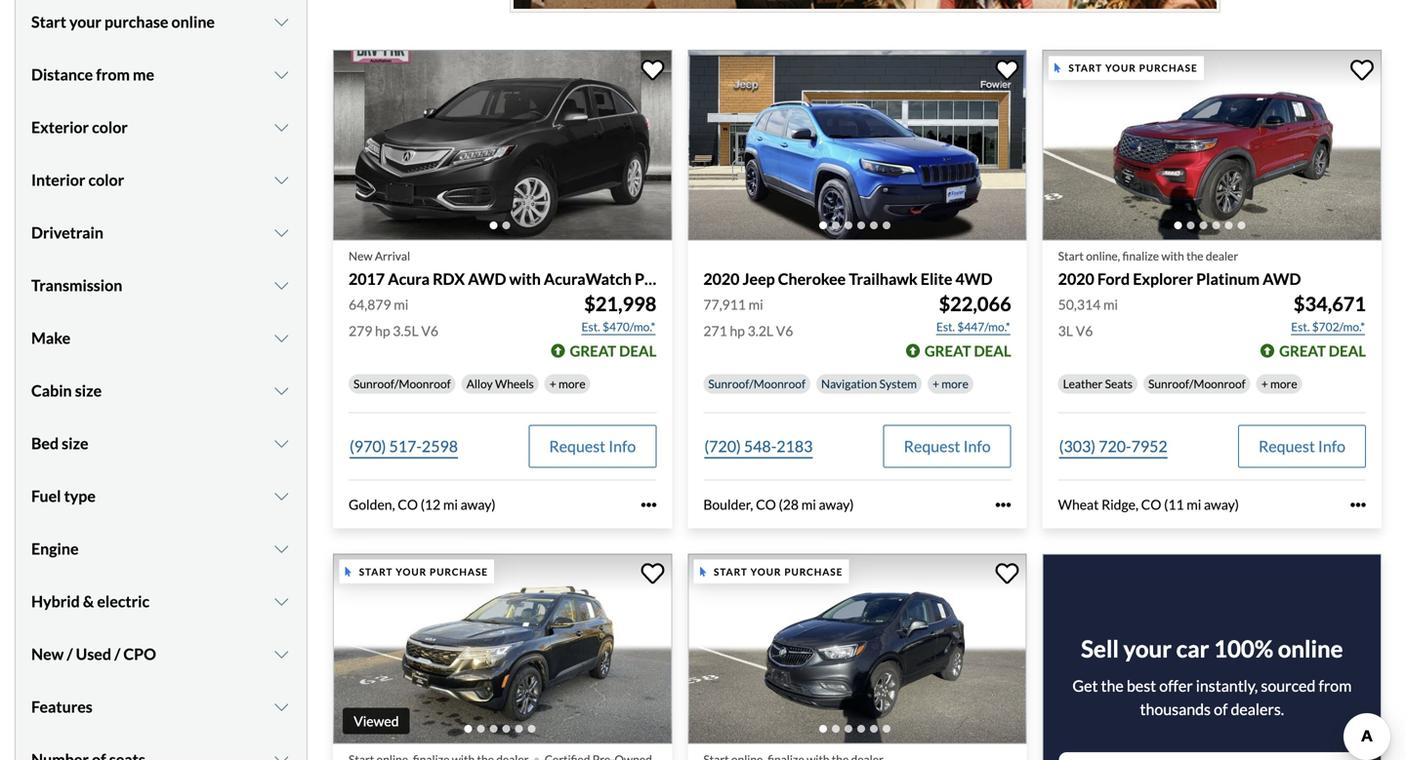 Task type: locate. For each thing, give the bounding box(es) containing it.
bed size
[[31, 434, 88, 453]]

1 horizontal spatial info
[[963, 437, 991, 456]]

+ for $21,998
[[550, 377, 556, 391]]

2 horizontal spatial great deal
[[1280, 342, 1366, 360]]

2 horizontal spatial request info
[[1259, 437, 1346, 456]]

(970) 517-2598
[[350, 437, 458, 456]]

sunroof/moonroof right seats at the right
[[1149, 377, 1246, 391]]

the left dealer at the top
[[1187, 249, 1204, 263]]

wheels
[[495, 377, 534, 391]]

sell your car 100% online
[[1081, 636, 1343, 663]]

interior color
[[31, 170, 124, 189]]

chevron down image inside hybrid & electric dropdown button
[[272, 594, 291, 610]]

purchase
[[105, 12, 168, 31], [1139, 62, 1198, 74], [430, 566, 488, 578], [785, 566, 843, 578]]

est. for $21,998
[[582, 320, 600, 334]]

your for cherry black 2022 kia seltos s fwd suv / crossover front-wheel drive automatic image
[[396, 566, 427, 578]]

1 + from the left
[[550, 377, 556, 391]]

1 request info button from the left
[[529, 426, 657, 468]]

acurawatch
[[544, 270, 632, 289]]

0 horizontal spatial co
[[398, 497, 418, 513]]

1 awd from the left
[[468, 270, 506, 289]]

1 horizontal spatial deal
[[974, 342, 1011, 360]]

2 horizontal spatial request
[[1259, 437, 1315, 456]]

3 co from the left
[[1141, 497, 1162, 513]]

previous image image
[[345, 130, 364, 161], [700, 130, 719, 161], [1054, 130, 1074, 161], [345, 634, 364, 665], [700, 634, 719, 665]]

0 vertical spatial online
[[171, 12, 215, 31]]

away)
[[461, 497, 496, 513], [819, 497, 854, 513], [1204, 497, 1239, 513]]

chevron down image inside the 'interior color' 'dropdown button'
[[272, 172, 291, 188]]

advertisement region
[[510, 0, 1221, 13]]

0 vertical spatial new
[[349, 249, 373, 263]]

1 horizontal spatial the
[[1187, 249, 1204, 263]]

2 v6 from the left
[[776, 323, 793, 340]]

1 horizontal spatial v6
[[776, 323, 793, 340]]

1 horizontal spatial sunroof/moonroof
[[708, 377, 806, 391]]

from inside get the best offer instantly, sourced from thousands of dealers.
[[1319, 677, 1352, 696]]

chevron down image for hybrid & electric
[[272, 594, 291, 610]]

color inside the 'interior color' 'dropdown button'
[[88, 170, 124, 189]]

hp right 271
[[730, 323, 745, 340]]

online inside dropdown button
[[171, 12, 215, 31]]

0 horizontal spatial request info
[[549, 437, 636, 456]]

start right mouse pointer icon
[[1069, 62, 1103, 74]]

(720) 548-2183 button
[[703, 426, 814, 468]]

0 horizontal spatial more
[[559, 377, 586, 391]]

1 est. from the left
[[582, 320, 600, 334]]

1 horizontal spatial with
[[1162, 249, 1184, 263]]

chevron down image inside features 'dropdown button'
[[272, 700, 291, 715]]

previous image image inside start your purchase link
[[700, 634, 719, 665]]

drivetrain button
[[31, 208, 291, 257]]

deal down '$470/mo.*'
[[619, 342, 657, 360]]

1 + more from the left
[[550, 377, 586, 391]]

2 est. from the left
[[936, 320, 955, 334]]

1 horizontal spatial more
[[942, 377, 969, 391]]

color right exterior
[[92, 117, 128, 137]]

chevron down image inside the make 'dropdown button'
[[272, 330, 291, 346]]

mi inside 50,314 mi 3l v6
[[1104, 297, 1118, 313]]

1 v6 from the left
[[421, 323, 439, 340]]

away) right (12
[[461, 497, 496, 513]]

with left acurawatch
[[509, 270, 541, 289]]

0 horizontal spatial hp
[[375, 323, 390, 340]]

mi
[[394, 297, 409, 313], [749, 297, 763, 313], [1104, 297, 1118, 313], [443, 497, 458, 513], [802, 497, 816, 513], [1187, 497, 1202, 513]]

sunroof/moonroof down 3.2l
[[708, 377, 806, 391]]

your up best
[[1124, 636, 1172, 663]]

3 deal from the left
[[1329, 342, 1366, 360]]

+
[[550, 377, 556, 391], [933, 377, 939, 391], [1261, 377, 1268, 391]]

start down golden,
[[359, 566, 393, 578]]

ellipsis h image
[[641, 498, 657, 513], [996, 498, 1011, 513], [1351, 498, 1366, 513]]

2 request from the left
[[904, 437, 960, 456]]

2 horizontal spatial deal
[[1329, 342, 1366, 360]]

awd right platinum
[[1263, 270, 1301, 289]]

1 horizontal spatial mouse pointer image
[[700, 567, 706, 577]]

1 sunroof/moonroof from the left
[[354, 377, 451, 391]]

1 2020 from the left
[[703, 270, 740, 289]]

2020 up 50,314
[[1058, 270, 1095, 289]]

chevron down image inside the "transmission" dropdown button
[[272, 278, 291, 293]]

elite
[[921, 270, 953, 289]]

1 / from the left
[[67, 645, 73, 664]]

crystal black pearl 2017 acura rdx awd with acurawatch plus package suv / crossover all-wheel drive automatic image
[[333, 50, 672, 241]]

1 horizontal spatial request info
[[904, 437, 991, 456]]

mi up the 3.5l
[[394, 297, 409, 313]]

your for graphite gray metallic 2017 buick encore preferred ii awd suv / crossover all-wheel drive 6-speed automatic overdrive image
[[751, 566, 782, 578]]

size right 'cabin'
[[75, 381, 102, 400]]

request for $34,671
[[1259, 437, 1315, 456]]

size
[[75, 381, 102, 400], [62, 434, 88, 453]]

2 co from the left
[[756, 497, 776, 513]]

more right system
[[942, 377, 969, 391]]

2 horizontal spatial est.
[[1291, 320, 1310, 334]]

start your purchase down the golden, co (12 mi away)
[[359, 566, 488, 578]]

2 chevron down image from the top
[[272, 330, 291, 346]]

great deal for $34,671
[[1280, 342, 1366, 360]]

est. down $22,066
[[936, 320, 955, 334]]

3 great from the left
[[1280, 342, 1326, 360]]

1 hp from the left
[[375, 323, 390, 340]]

your down boulder, co (28 mi away)
[[751, 566, 782, 578]]

ellipsis h image for $34,671
[[1351, 498, 1366, 513]]

0 horizontal spatial from
[[96, 65, 130, 84]]

0 horizontal spatial /
[[67, 645, 73, 664]]

2 away) from the left
[[819, 497, 854, 513]]

v6 for $21,998
[[421, 323, 439, 340]]

start for cherry black 2022 kia seltos s fwd suv / crossover front-wheel drive automatic image
[[359, 566, 393, 578]]

2 info from the left
[[963, 437, 991, 456]]

type
[[64, 487, 96, 506]]

great deal down est. $447/mo.* button
[[925, 342, 1011, 360]]

co left (11
[[1141, 497, 1162, 513]]

0 vertical spatial size
[[75, 381, 102, 400]]

start for graphite gray metallic 2017 buick encore preferred ii awd suv / crossover all-wheel drive 6-speed automatic overdrive image
[[714, 566, 748, 578]]

great deal down est. $470/mo.* button
[[570, 342, 657, 360]]

request info
[[549, 437, 636, 456], [904, 437, 991, 456], [1259, 437, 1346, 456]]

purchase for graphite gray metallic 2017 buick encore preferred ii awd suv / crossover all-wheel drive 6-speed automatic overdrive image
[[785, 566, 843, 578]]

1 ellipsis h image from the left
[[641, 498, 657, 513]]

start your purchase right mouse pointer icon
[[1069, 62, 1198, 74]]

cherokee
[[778, 270, 846, 289]]

1 vertical spatial online
[[1278, 636, 1343, 663]]

1 deal from the left
[[619, 342, 657, 360]]

online up the distance from me dropdown button
[[171, 12, 215, 31]]

3 + more from the left
[[1261, 377, 1298, 391]]

v6 inside 64,879 mi 279 hp 3.5l v6
[[421, 323, 439, 340]]

0 horizontal spatial + more
[[550, 377, 586, 391]]

platinum
[[1197, 270, 1260, 289]]

5 chevron down image from the top
[[272, 647, 291, 662]]

deal
[[619, 342, 657, 360], [974, 342, 1011, 360], [1329, 342, 1366, 360]]

2 horizontal spatial more
[[1271, 377, 1298, 391]]

alloy
[[467, 377, 493, 391]]

2 2020 from the left
[[1058, 270, 1095, 289]]

1 horizontal spatial request
[[904, 437, 960, 456]]

1 vertical spatial new
[[31, 645, 64, 664]]

more for $34,671
[[1271, 377, 1298, 391]]

0 vertical spatial color
[[92, 117, 128, 137]]

2 ellipsis h image from the left
[[996, 498, 1011, 513]]

0 horizontal spatial the
[[1101, 677, 1124, 696]]

start your purchase down boulder, co (28 mi away)
[[714, 566, 843, 578]]

chevron down image inside the distance from me dropdown button
[[272, 67, 291, 82]]

chevron down image
[[272, 67, 291, 82], [272, 330, 291, 346], [272, 541, 291, 557], [272, 594, 291, 610], [272, 647, 291, 662], [272, 700, 291, 715], [272, 752, 291, 761]]

great for $34,671
[[1280, 342, 1326, 360]]

2 horizontal spatial request info button
[[1238, 426, 1366, 468]]

3 away) from the left
[[1204, 497, 1239, 513]]

color for exterior color
[[92, 117, 128, 137]]

great for $22,066
[[925, 342, 971, 360]]

chevron down image inside new / used / cpo dropdown button
[[272, 647, 291, 662]]

request
[[549, 437, 606, 456], [904, 437, 960, 456], [1259, 437, 1315, 456]]

sunroof/moonroof for alloy wheels
[[354, 377, 451, 391]]

with up explorer
[[1162, 249, 1184, 263]]

/ left 'used'
[[67, 645, 73, 664]]

new inside new arrival 2017 acura rdx awd with acurawatch plus package
[[349, 249, 373, 263]]

seats
[[1105, 377, 1133, 391]]

3 chevron down image from the top
[[272, 541, 291, 557]]

deal down $702/mo.*
[[1329, 342, 1366, 360]]

v6 right the 3.5l
[[421, 323, 439, 340]]

viewed
[[354, 713, 399, 730]]

great deal down est. $702/mo.* button in the top of the page
[[1280, 342, 1366, 360]]

new for new arrival 2017 acura rdx awd with acurawatch plus package
[[349, 249, 373, 263]]

great down est. $702/mo.* button in the top of the page
[[1280, 342, 1326, 360]]

hp for $22,066
[[730, 323, 745, 340]]

chevron down image inside the bed size dropdown button
[[272, 436, 291, 451]]

2 horizontal spatial great
[[1280, 342, 1326, 360]]

mouse pointer image
[[345, 567, 351, 577], [700, 567, 706, 577]]

1 vertical spatial with
[[509, 270, 541, 289]]

2 horizontal spatial co
[[1141, 497, 1162, 513]]

away) for golden, co (12 mi away)
[[461, 497, 496, 513]]

+ more down est. $702/mo.* button in the top of the page
[[1261, 377, 1298, 391]]

request info button for $34,671
[[1238, 426, 1366, 468]]

chevron down image for start your purchase online
[[272, 14, 291, 30]]

start up distance
[[31, 12, 66, 31]]

more
[[559, 377, 586, 391], [942, 377, 969, 391], [1271, 377, 1298, 391]]

2 horizontal spatial +
[[1261, 377, 1268, 391]]

hp inside 64,879 mi 279 hp 3.5l v6
[[375, 323, 390, 340]]

2 more from the left
[[942, 377, 969, 391]]

jeep
[[743, 270, 775, 289]]

3 est. from the left
[[1291, 320, 1310, 334]]

v6 inside 77,911 mi 271 hp 3.2l v6
[[776, 323, 793, 340]]

0 horizontal spatial deal
[[619, 342, 657, 360]]

new for new / used / cpo
[[31, 645, 64, 664]]

1 horizontal spatial request info button
[[884, 426, 1011, 468]]

wheat
[[1058, 497, 1099, 513]]

1 co from the left
[[398, 497, 418, 513]]

with inside start online, finalize with the dealer 2020 ford explorer platinum awd
[[1162, 249, 1184, 263]]

est. inside $21,998 est. $470/mo.*
[[582, 320, 600, 334]]

the
[[1187, 249, 1204, 263], [1101, 677, 1124, 696]]

3 ellipsis h image from the left
[[1351, 498, 1366, 513]]

2 request info from the left
[[904, 437, 991, 456]]

chevron down image inside exterior color dropdown button
[[272, 119, 291, 135]]

1 horizontal spatial 2020
[[1058, 270, 1095, 289]]

0 horizontal spatial away)
[[461, 497, 496, 513]]

awd
[[468, 270, 506, 289], [1263, 270, 1301, 289]]

4 chevron down image from the top
[[272, 594, 291, 610]]

next image image
[[641, 130, 661, 161], [996, 130, 1015, 161], [1351, 130, 1370, 161], [641, 634, 661, 665], [996, 634, 1015, 665]]

3 chevron down image from the top
[[272, 172, 291, 188]]

+ for $34,671
[[1261, 377, 1268, 391]]

est. inside '$34,671 est. $702/mo.*'
[[1291, 320, 1310, 334]]

purchase for cherry black 2022 kia seltos s fwd suv / crossover front-wheel drive automatic image
[[430, 566, 488, 578]]

1 horizontal spatial /
[[114, 645, 120, 664]]

awd right rdx
[[468, 270, 506, 289]]

chevron down image inside the drivetrain dropdown button
[[272, 225, 291, 241]]

1 info from the left
[[609, 437, 636, 456]]

wheat ridge, co (11 mi away)
[[1058, 497, 1239, 513]]

7 chevron down image from the top
[[272, 436, 291, 451]]

1 great deal from the left
[[570, 342, 657, 360]]

/ left cpo
[[114, 645, 120, 664]]

2 awd from the left
[[1263, 270, 1301, 289]]

size for bed size
[[62, 434, 88, 453]]

4 chevron down image from the top
[[272, 225, 291, 241]]

2 horizontal spatial away)
[[1204, 497, 1239, 513]]

(303)
[[1059, 437, 1096, 456]]

1 request from the left
[[549, 437, 606, 456]]

request info button for $21,998
[[529, 426, 657, 468]]

+ more right system
[[933, 377, 969, 391]]

sunroof/moonroof for navigation system
[[708, 377, 806, 391]]

1 chevron down image from the top
[[272, 67, 291, 82]]

3 info from the left
[[1318, 437, 1346, 456]]

1 horizontal spatial awd
[[1263, 270, 1301, 289]]

sell
[[1081, 636, 1119, 663]]

new / used / cpo
[[31, 645, 156, 664]]

279
[[349, 323, 372, 340]]

1 horizontal spatial start your purchase
[[714, 566, 843, 578]]

1 horizontal spatial online
[[1278, 636, 1343, 663]]

1 more from the left
[[559, 377, 586, 391]]

drivetrain
[[31, 223, 103, 242]]

4wd
[[956, 270, 993, 289]]

next image image for 2020 jeep cherokee trailhawk elite 4wd
[[996, 130, 1015, 161]]

2020 up 77,911
[[703, 270, 740, 289]]

chevron down image inside cabin size dropdown button
[[272, 383, 291, 399]]

online up sourced
[[1278, 636, 1343, 663]]

/
[[67, 645, 73, 664], [114, 645, 120, 664]]

finalize
[[1123, 249, 1159, 263]]

+ more
[[550, 377, 586, 391], [933, 377, 969, 391], [1261, 377, 1298, 391]]

chevron down image for distance from me
[[272, 67, 291, 82]]

make button
[[31, 314, 291, 363]]

0 horizontal spatial online
[[171, 12, 215, 31]]

1 vertical spatial color
[[88, 170, 124, 189]]

0 horizontal spatial request info button
[[529, 426, 657, 468]]

away) for boulder, co (28 mi away)
[[819, 497, 854, 513]]

6 chevron down image from the top
[[272, 383, 291, 399]]

mi right (28
[[802, 497, 816, 513]]

(970) 517-2598 button
[[349, 426, 459, 468]]

2 horizontal spatial start your purchase
[[1069, 62, 1198, 74]]

mouse pointer image
[[1055, 63, 1061, 73]]

start down boulder,
[[714, 566, 748, 578]]

2 horizontal spatial + more
[[1261, 377, 1298, 391]]

3 request from the left
[[1259, 437, 1315, 456]]

chevron down image for features
[[272, 700, 291, 715]]

chevron down image for exterior color
[[272, 119, 291, 135]]

0 horizontal spatial new
[[31, 645, 64, 664]]

the inside get the best offer instantly, sourced from thousands of dealers.
[[1101, 677, 1124, 696]]

chevron down image inside the start your purchase online dropdown button
[[272, 14, 291, 30]]

0 vertical spatial with
[[1162, 249, 1184, 263]]

chevron down image for drivetrain
[[272, 225, 291, 241]]

features
[[31, 698, 93, 717]]

2 sunroof/moonroof from the left
[[708, 377, 806, 391]]

more right 'wheels'
[[559, 377, 586, 391]]

6 chevron down image from the top
[[272, 700, 291, 715]]

hp inside 77,911 mi 271 hp 3.2l v6
[[730, 323, 745, 340]]

1 horizontal spatial co
[[756, 497, 776, 513]]

est.
[[582, 320, 600, 334], [936, 320, 955, 334], [1291, 320, 1310, 334]]

0 horizontal spatial mouse pointer image
[[345, 567, 351, 577]]

2 mouse pointer image from the left
[[700, 567, 706, 577]]

2 hp from the left
[[730, 323, 745, 340]]

chevron down image inside 'engine' dropdown button
[[272, 541, 291, 557]]

purchase inside dropdown button
[[105, 12, 168, 31]]

0 horizontal spatial request
[[549, 437, 606, 456]]

arrival
[[375, 249, 410, 263]]

0 horizontal spatial with
[[509, 270, 541, 289]]

0 horizontal spatial ellipsis h image
[[641, 498, 657, 513]]

away) right (11
[[1204, 497, 1239, 513]]

2 chevron down image from the top
[[272, 119, 291, 135]]

0 horizontal spatial great
[[570, 342, 616, 360]]

2 great from the left
[[925, 342, 971, 360]]

1 horizontal spatial great
[[925, 342, 971, 360]]

est. down $34,671
[[1291, 320, 1310, 334]]

(11
[[1164, 497, 1184, 513]]

from
[[96, 65, 130, 84], [1319, 677, 1352, 696]]

distance
[[31, 65, 93, 84]]

2 horizontal spatial ellipsis h image
[[1351, 498, 1366, 513]]

start inside start online, finalize with the dealer 2020 ford explorer platinum awd
[[1058, 249, 1084, 263]]

64,879
[[349, 297, 391, 313]]

co left (28
[[756, 497, 776, 513]]

sunroof/moonroof down the 3.5l
[[354, 377, 451, 391]]

hp right 279
[[375, 323, 390, 340]]

color inside exterior color dropdown button
[[92, 117, 128, 137]]

3 more from the left
[[1271, 377, 1298, 391]]

1 vertical spatial from
[[1319, 677, 1352, 696]]

info
[[609, 437, 636, 456], [963, 437, 991, 456], [1318, 437, 1346, 456]]

1 horizontal spatial ellipsis h image
[[996, 498, 1011, 513]]

ellipsis h image for $21,998
[[641, 498, 657, 513]]

1 away) from the left
[[461, 497, 496, 513]]

great
[[570, 342, 616, 360], [925, 342, 971, 360], [1280, 342, 1326, 360]]

1 request info from the left
[[549, 437, 636, 456]]

$34,671 est. $702/mo.*
[[1291, 293, 1366, 334]]

(720)
[[704, 437, 741, 456]]

1 horizontal spatial away)
[[819, 497, 854, 513]]

from inside dropdown button
[[96, 65, 130, 84]]

1 horizontal spatial + more
[[933, 377, 969, 391]]

0 vertical spatial the
[[1187, 249, 1204, 263]]

1 vertical spatial size
[[62, 434, 88, 453]]

est. down $21,998
[[582, 320, 600, 334]]

more down est. $702/mo.* button in the top of the page
[[1271, 377, 1298, 391]]

3 great deal from the left
[[1280, 342, 1366, 360]]

mi down jeep
[[749, 297, 763, 313]]

co for (12 mi away)
[[398, 497, 418, 513]]

co left (12
[[398, 497, 418, 513]]

1 mouse pointer image from the left
[[345, 567, 351, 577]]

0 horizontal spatial start your purchase
[[359, 566, 488, 578]]

previous image image for start online, finalize with the dealer
[[1054, 130, 1074, 161]]

0 horizontal spatial great deal
[[570, 342, 657, 360]]

co
[[398, 497, 418, 513], [756, 497, 776, 513], [1141, 497, 1162, 513]]

0 horizontal spatial +
[[550, 377, 556, 391]]

1 horizontal spatial great deal
[[925, 342, 1011, 360]]

100%
[[1214, 636, 1274, 663]]

3 request info from the left
[[1259, 437, 1346, 456]]

1 great from the left
[[570, 342, 616, 360]]

transmission button
[[31, 261, 291, 310]]

v6 right the 3l
[[1076, 323, 1093, 340]]

1 chevron down image from the top
[[272, 14, 291, 30]]

size right bed
[[62, 434, 88, 453]]

v6 right 3.2l
[[776, 323, 793, 340]]

2020 inside start online, finalize with the dealer 2020 ford explorer platinum awd
[[1058, 270, 1095, 289]]

5 chevron down image from the top
[[272, 278, 291, 293]]

0 horizontal spatial info
[[609, 437, 636, 456]]

8 chevron down image from the top
[[272, 489, 291, 504]]

new left 'used'
[[31, 645, 64, 664]]

chevron down image inside fuel type dropdown button
[[272, 489, 291, 504]]

start your purchase link
[[688, 554, 1031, 761]]

1 horizontal spatial est.
[[936, 320, 955, 334]]

0 horizontal spatial est.
[[582, 320, 600, 334]]

color right interior
[[88, 170, 124, 189]]

2 deal from the left
[[974, 342, 1011, 360]]

your
[[69, 12, 102, 31], [1105, 62, 1137, 74], [396, 566, 427, 578], [751, 566, 782, 578], [1124, 636, 1172, 663]]

mi down the ford
[[1104, 297, 1118, 313]]

deal for $22,066
[[974, 342, 1011, 360]]

1 horizontal spatial new
[[349, 249, 373, 263]]

mouse pointer image down boulder,
[[700, 567, 706, 577]]

0 horizontal spatial v6
[[421, 323, 439, 340]]

trailhawk
[[849, 270, 918, 289]]

get the best offer instantly, sourced from thousands of dealers.
[[1073, 677, 1352, 719]]

mouse pointer image inside start your purchase link
[[700, 567, 706, 577]]

1 vertical spatial the
[[1101, 677, 1124, 696]]

dealers.
[[1231, 700, 1284, 719]]

your up distance from me
[[69, 12, 102, 31]]

great deal for $21,998
[[570, 342, 657, 360]]

golden, co (12 mi away)
[[349, 497, 496, 513]]

from left me
[[96, 65, 130, 84]]

explorer
[[1133, 270, 1194, 289]]

3 request info button from the left
[[1238, 426, 1366, 468]]

with inside new arrival 2017 acura rdx awd with acurawatch plus package
[[509, 270, 541, 289]]

2 horizontal spatial info
[[1318, 437, 1346, 456]]

1 horizontal spatial +
[[933, 377, 939, 391]]

your down the golden, co (12 mi away)
[[396, 566, 427, 578]]

3 + from the left
[[1261, 377, 1268, 391]]

77,911 mi 271 hp 3.2l v6
[[703, 297, 793, 340]]

&
[[83, 592, 94, 611]]

hydro blue pearlcoat 2020 jeep cherokee trailhawk elite 4wd suv / crossover four-wheel drive 9-speed automatic image
[[688, 50, 1027, 241]]

mouse pointer image down golden,
[[345, 567, 351, 577]]

from right sourced
[[1319, 677, 1352, 696]]

away) right (28
[[819, 497, 854, 513]]

0 horizontal spatial sunroof/moonroof
[[354, 377, 451, 391]]

chevron down image
[[272, 14, 291, 30], [272, 119, 291, 135], [272, 172, 291, 188], [272, 225, 291, 241], [272, 278, 291, 293], [272, 383, 291, 399], [272, 436, 291, 451], [272, 489, 291, 504]]

start left online,
[[1058, 249, 1084, 263]]

great down est. $470/mo.* button
[[570, 342, 616, 360]]

1 horizontal spatial from
[[1319, 677, 1352, 696]]

2 great deal from the left
[[925, 342, 1011, 360]]

1 horizontal spatial hp
[[730, 323, 745, 340]]

$21,998
[[584, 293, 657, 316]]

cherry black 2022 kia seltos s fwd suv / crossover front-wheel drive automatic image
[[333, 554, 672, 745]]

the right get
[[1101, 677, 1124, 696]]

0 horizontal spatial awd
[[468, 270, 506, 289]]

chevron down image for make
[[272, 330, 291, 346]]

deal down $447/mo.*
[[974, 342, 1011, 360]]

great down est. $447/mo.* button
[[925, 342, 971, 360]]

2 horizontal spatial v6
[[1076, 323, 1093, 340]]

your right mouse pointer icon
[[1105, 62, 1137, 74]]

2 horizontal spatial sunroof/moonroof
[[1149, 377, 1246, 391]]

new up 2017
[[349, 249, 373, 263]]

+ more right 'wheels'
[[550, 377, 586, 391]]

awd inside start online, finalize with the dealer 2020 ford explorer platinum awd
[[1263, 270, 1301, 289]]

est. inside '$22,066 est. $447/mo.*'
[[936, 320, 955, 334]]

new inside dropdown button
[[31, 645, 64, 664]]

great deal
[[570, 342, 657, 360], [925, 342, 1011, 360], [1280, 342, 1366, 360]]

mi inside 64,879 mi 279 hp 3.5l v6
[[394, 297, 409, 313]]

0 horizontal spatial 2020
[[703, 270, 740, 289]]

3 v6 from the left
[[1076, 323, 1093, 340]]

mouse pointer image for graphite gray metallic 2017 buick encore preferred ii awd suv / crossover all-wheel drive 6-speed automatic overdrive image
[[700, 567, 706, 577]]

0 vertical spatial from
[[96, 65, 130, 84]]



Task type: describe. For each thing, give the bounding box(es) containing it.
3 sunroof/moonroof from the left
[[1149, 377, 1246, 391]]

mouse pointer image for cherry black 2022 kia seltos s fwd suv / crossover front-wheel drive automatic image
[[345, 567, 351, 577]]

271
[[703, 323, 727, 340]]

2 + from the left
[[933, 377, 939, 391]]

your for the rapid red metallic tinted clearcoat 2020 ford explorer platinum awd suv / crossover all-wheel drive automatic 'image'
[[1105, 62, 1137, 74]]

best
[[1127, 677, 1156, 696]]

transmission
[[31, 276, 122, 295]]

me
[[133, 65, 154, 84]]

interior color button
[[31, 156, 291, 204]]

chevron down image for transmission
[[272, 278, 291, 293]]

(720) 548-2183
[[704, 437, 813, 456]]

more for $21,998
[[559, 377, 586, 391]]

interior
[[31, 170, 85, 189]]

fuel
[[31, 487, 61, 506]]

3l
[[1058, 323, 1073, 340]]

cabin size button
[[31, 367, 291, 415]]

hybrid
[[31, 592, 80, 611]]

chevron down image for cabin size
[[272, 383, 291, 399]]

50,314 mi 3l v6
[[1058, 297, 1118, 340]]

thousands
[[1140, 700, 1211, 719]]

start your purchase online button
[[31, 0, 291, 46]]

cabin
[[31, 381, 72, 400]]

start inside dropdown button
[[31, 12, 66, 31]]

previous image image for 2020 jeep cherokee trailhawk elite 4wd
[[700, 130, 719, 161]]

(28
[[779, 497, 799, 513]]

request info for $34,671
[[1259, 437, 1346, 456]]

est. for $22,066
[[936, 320, 955, 334]]

purchase for the rapid red metallic tinted clearcoat 2020 ford explorer platinum awd suv / crossover all-wheel drive automatic 'image'
[[1139, 62, 1198, 74]]

$470/mo.*
[[603, 320, 656, 334]]

instantly,
[[1196, 677, 1258, 696]]

mi inside 77,911 mi 271 hp 3.2l v6
[[749, 297, 763, 313]]

alloy wheels
[[467, 377, 534, 391]]

previous image image for new arrival
[[345, 130, 364, 161]]

awd inside new arrival 2017 acura rdx awd with acurawatch plus package
[[468, 270, 506, 289]]

plus
[[635, 270, 665, 289]]

package
[[668, 270, 726, 289]]

+ more for $21,998
[[550, 377, 586, 391]]

your inside dropdown button
[[69, 12, 102, 31]]

make
[[31, 328, 70, 347]]

77,911
[[703, 297, 746, 313]]

engine
[[31, 539, 79, 558]]

start for the rapid red metallic tinted clearcoat 2020 ford explorer platinum awd suv / crossover all-wheel drive automatic 'image'
[[1069, 62, 1103, 74]]

(303) 720-7952 button
[[1058, 426, 1169, 468]]

v6 for $22,066
[[776, 323, 793, 340]]

deal for $34,671
[[1329, 342, 1366, 360]]

co for (28 mi away)
[[756, 497, 776, 513]]

mi right (11
[[1187, 497, 1202, 513]]

2 + more from the left
[[933, 377, 969, 391]]

fuel type button
[[31, 472, 291, 521]]

distance from me button
[[31, 50, 291, 99]]

chevron down image for fuel type
[[272, 489, 291, 504]]

hybrid & electric
[[31, 592, 150, 611]]

50,314
[[1058, 297, 1101, 313]]

chevron down image for interior color
[[272, 172, 291, 188]]

boulder, co (28 mi away)
[[703, 497, 854, 513]]

system
[[880, 377, 917, 391]]

color for interior color
[[88, 170, 124, 189]]

engine button
[[31, 525, 291, 574]]

2020 jeep cherokee trailhawk elite 4wd
[[703, 270, 993, 289]]

ridge,
[[1102, 497, 1139, 513]]

$21,998 est. $470/mo.*
[[582, 293, 657, 334]]

new arrival 2017 acura rdx awd with acurawatch plus package
[[349, 249, 726, 289]]

next image image for new arrival
[[641, 130, 661, 161]]

great deal for $22,066
[[925, 342, 1011, 360]]

720-
[[1099, 437, 1132, 456]]

next image image for start online, finalize with the dealer
[[1351, 130, 1370, 161]]

deal for $21,998
[[619, 342, 657, 360]]

cpo
[[123, 645, 156, 664]]

request info for $21,998
[[549, 437, 636, 456]]

exterior
[[31, 117, 89, 137]]

est. $470/mo.* button
[[581, 318, 657, 337]]

leather seats
[[1063, 377, 1133, 391]]

hybrid & electric button
[[31, 577, 291, 626]]

7 chevron down image from the top
[[272, 752, 291, 761]]

hp for $21,998
[[375, 323, 390, 340]]

electric
[[97, 592, 150, 611]]

exterior color button
[[31, 103, 291, 152]]

517-
[[389, 437, 422, 456]]

7952
[[1131, 437, 1168, 456]]

chevron down image for bed size
[[272, 436, 291, 451]]

info for $21,998
[[609, 437, 636, 456]]

mi right (12
[[443, 497, 458, 513]]

offer
[[1159, 677, 1193, 696]]

bed
[[31, 434, 59, 453]]

start online, finalize with the dealer 2020 ford explorer platinum awd
[[1058, 249, 1301, 289]]

car
[[1176, 636, 1209, 663]]

the inside start online, finalize with the dealer 2020 ford explorer platinum awd
[[1187, 249, 1204, 263]]

of
[[1214, 700, 1228, 719]]

start your purchase for the rapid red metallic tinted clearcoat 2020 ford explorer platinum awd suv / crossover all-wheel drive automatic 'image'
[[1069, 62, 1198, 74]]

3.2l
[[748, 323, 774, 340]]

$22,066 est. $447/mo.*
[[936, 293, 1011, 334]]

bed size button
[[31, 419, 291, 468]]

distance from me
[[31, 65, 154, 84]]

start your purchase for graphite gray metallic 2017 buick encore preferred ii awd suv / crossover all-wheel drive 6-speed automatic overdrive image
[[714, 566, 843, 578]]

2598
[[422, 437, 458, 456]]

graphite gray metallic 2017 buick encore preferred ii awd suv / crossover all-wheel drive 6-speed automatic overdrive image
[[688, 554, 1027, 745]]

start your purchase for cherry black 2022 kia seltos s fwd suv / crossover front-wheel drive automatic image
[[359, 566, 488, 578]]

dealer
[[1206, 249, 1239, 263]]

2 / from the left
[[114, 645, 120, 664]]

get
[[1073, 677, 1098, 696]]

$447/mo.*
[[957, 320, 1010, 334]]

2183
[[777, 437, 813, 456]]

est. $702/mo.* button
[[1290, 318, 1366, 337]]

info for $34,671
[[1318, 437, 1346, 456]]

2017
[[349, 270, 385, 289]]

2 request info button from the left
[[884, 426, 1011, 468]]

request for $21,998
[[549, 437, 606, 456]]

+ more for $34,671
[[1261, 377, 1298, 391]]

3.5l
[[393, 323, 419, 340]]

v6 inside 50,314 mi 3l v6
[[1076, 323, 1093, 340]]

fuel type
[[31, 487, 96, 506]]

est. $447/mo.* button
[[935, 318, 1011, 337]]

leather
[[1063, 377, 1103, 391]]

548-
[[744, 437, 777, 456]]

64,879 mi 279 hp 3.5l v6
[[349, 297, 439, 340]]

(303) 720-7952
[[1059, 437, 1168, 456]]

chevron down image for new / used / cpo
[[272, 647, 291, 662]]

new / used / cpo button
[[31, 630, 291, 679]]

(12
[[421, 497, 441, 513]]

ford
[[1098, 270, 1130, 289]]

rapid red metallic tinted clearcoat 2020 ford explorer platinum awd suv / crossover all-wheel drive automatic image
[[1043, 50, 1382, 241]]

online,
[[1086, 249, 1120, 263]]

features button
[[31, 683, 291, 732]]

size for cabin size
[[75, 381, 102, 400]]

next image image inside start your purchase link
[[996, 634, 1015, 665]]

acura
[[388, 270, 430, 289]]

chevron down image for engine
[[272, 541, 291, 557]]

used
[[76, 645, 111, 664]]

est. for $34,671
[[1291, 320, 1310, 334]]

great for $21,998
[[570, 342, 616, 360]]

exterior color
[[31, 117, 128, 137]]

$22,066
[[939, 293, 1011, 316]]



Task type: vqa. For each thing, say whether or not it's contained in the screenshot.
"Filter Reviews" heading
no



